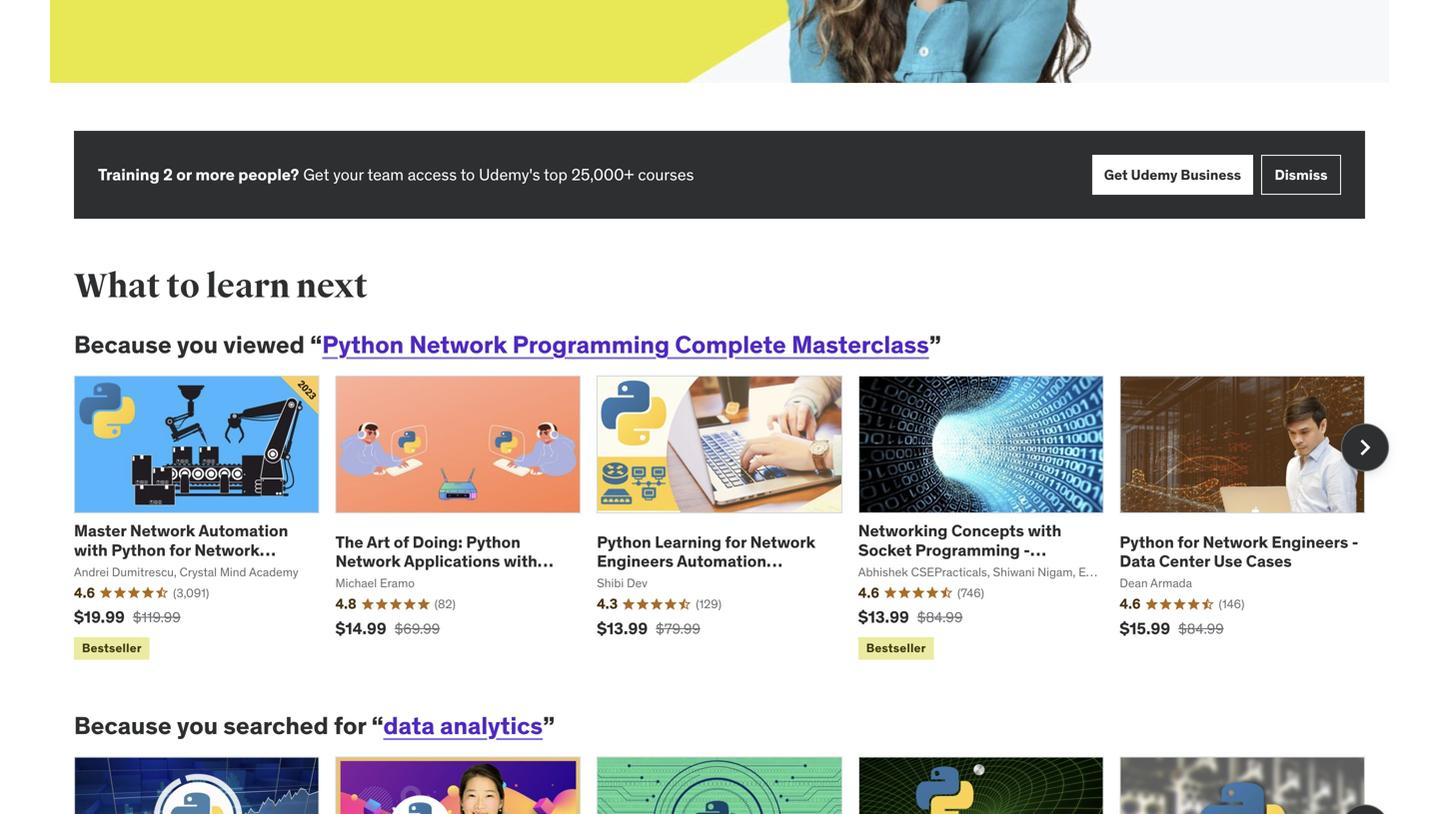 Task type: vqa. For each thing, say whether or not it's contained in the screenshot.
leftmost the Web Development
no



Task type: describe. For each thing, give the bounding box(es) containing it.
python learning for network engineers automation masterclass link
[[597, 532, 816, 591]]

what to learn next
[[74, 266, 368, 308]]

for inside 'python for network engineers - data center use cases'
[[1178, 532, 1200, 553]]

concepts
[[952, 521, 1025, 541]]

networking
[[859, 521, 948, 541]]

25,000+
[[572, 164, 634, 185]]

carousel element
[[74, 376, 1390, 664]]

python for automation
[[111, 540, 166, 561]]

for left data
[[334, 711, 366, 741]]

next
[[296, 266, 368, 308]]

the art of doing:  python network applications with sockets!
[[336, 532, 538, 591]]

next image
[[1350, 432, 1382, 464]]

0 vertical spatial "
[[310, 330, 322, 360]]

engineers inside master network automation with python for network engineers
[[74, 559, 151, 580]]

networking concepts with socket programming - academic level link
[[859, 521, 1062, 580]]

of
[[394, 532, 409, 553]]

learn
[[206, 266, 290, 308]]

get udemy business link
[[1093, 155, 1254, 195]]

get udemy business
[[1105, 166, 1242, 184]]

courses
[[638, 164, 694, 185]]

viewed
[[223, 330, 305, 360]]

- inside networking concepts with socket programming - academic level
[[1024, 540, 1031, 561]]

0 horizontal spatial get
[[303, 164, 329, 185]]

- inside 'python for network engineers - data center use cases'
[[1352, 532, 1359, 553]]

more
[[195, 164, 235, 185]]

the art of doing:  python network applications with sockets! link
[[336, 532, 554, 591]]

academic
[[859, 559, 934, 580]]

network inside "the art of doing:  python network applications with sockets!"
[[336, 551, 401, 572]]

people?
[[238, 164, 299, 185]]

0 vertical spatial masterclass
[[792, 330, 929, 360]]

doing:
[[413, 532, 463, 553]]

python inside 'python learning for network engineers automation masterclass'
[[597, 532, 652, 553]]

training
[[98, 164, 160, 185]]

masterclass inside 'python learning for network engineers automation masterclass'
[[597, 571, 689, 591]]

master
[[74, 521, 126, 541]]

because for because you viewed "
[[74, 330, 172, 360]]

you for searched
[[177, 711, 218, 741]]

learning
[[655, 532, 722, 553]]

data
[[1120, 551, 1156, 572]]



Task type: locate. For each thing, give the bounding box(es) containing it.
1 horizontal spatial "
[[372, 711, 383, 741]]

you for viewed
[[177, 330, 218, 360]]

you
[[177, 330, 218, 360], [177, 711, 218, 741]]

"
[[929, 330, 941, 360], [543, 711, 555, 741]]

or
[[176, 164, 192, 185]]

with inside networking concepts with socket programming - academic level
[[1028, 521, 1062, 541]]

1 horizontal spatial -
[[1352, 532, 1359, 553]]

network inside 'python for network engineers - data center use cases'
[[1203, 532, 1269, 553]]

1 horizontal spatial masterclass
[[792, 330, 929, 360]]

analytics
[[440, 711, 543, 741]]

engineers
[[1272, 532, 1349, 553], [597, 551, 674, 572], [74, 559, 151, 580]]

0 vertical spatial to
[[461, 164, 475, 185]]

python network programming complete masterclass link
[[322, 330, 929, 360]]

udemy's
[[479, 164, 540, 185]]

2 because from the top
[[74, 711, 172, 741]]

1 horizontal spatial "
[[929, 330, 941, 360]]

what
[[74, 266, 160, 308]]

master network automation with python for network engineers
[[74, 521, 288, 580]]

because you viewed " python network programming complete masterclass "
[[74, 330, 941, 360]]

1 horizontal spatial engineers
[[597, 551, 674, 572]]

engineers inside 'python learning for network engineers automation masterclass'
[[597, 551, 674, 572]]

1 vertical spatial "
[[543, 711, 555, 741]]

1 vertical spatial "
[[372, 711, 383, 741]]

training 2 or more people? get your team access to udemy's top 25,000+ courses
[[98, 164, 694, 185]]

business
[[1181, 166, 1242, 184]]

for right the master
[[169, 540, 191, 561]]

dismiss
[[1275, 166, 1328, 184]]

get left 'udemy'
[[1105, 166, 1128, 184]]

networking concepts with socket programming - academic level
[[859, 521, 1062, 580]]

1 vertical spatial programming
[[916, 540, 1020, 561]]

0 horizontal spatial with
[[74, 540, 108, 561]]

python
[[322, 330, 404, 360], [466, 532, 521, 553], [597, 532, 652, 553], [1120, 532, 1175, 553], [111, 540, 166, 561]]

- right level
[[1024, 540, 1031, 561]]

for right learning
[[725, 532, 747, 553]]

1 vertical spatial masterclass
[[597, 571, 689, 591]]

for
[[725, 532, 747, 553], [1178, 532, 1200, 553], [169, 540, 191, 561], [334, 711, 366, 741]]

masterclass
[[792, 330, 929, 360], [597, 571, 689, 591]]

1 horizontal spatial get
[[1105, 166, 1128, 184]]

0 horizontal spatial masterclass
[[597, 571, 689, 591]]

data
[[383, 711, 435, 741]]

to right access
[[461, 164, 475, 185]]

dismiss button
[[1262, 155, 1342, 195]]

2 horizontal spatial engineers
[[1272, 532, 1349, 553]]

0 horizontal spatial engineers
[[74, 559, 151, 580]]

0 vertical spatial because
[[74, 330, 172, 360]]

udemy
[[1131, 166, 1178, 184]]

1 horizontal spatial to
[[461, 164, 475, 185]]

1 horizontal spatial automation
[[677, 551, 767, 572]]

1 vertical spatial because
[[74, 711, 172, 741]]

python inside 'python for network engineers - data center use cases'
[[1120, 532, 1175, 553]]

with inside master network automation with python for network engineers
[[74, 540, 108, 561]]

network
[[409, 330, 507, 360], [130, 521, 195, 541], [750, 532, 816, 553], [1203, 532, 1269, 553], [194, 540, 260, 561], [336, 551, 401, 572]]

0 vertical spatial "
[[929, 330, 941, 360]]

use
[[1214, 551, 1243, 572]]

programming inside networking concepts with socket programming - academic level
[[916, 540, 1020, 561]]

1 because from the top
[[74, 330, 172, 360]]

0 horizontal spatial "
[[543, 711, 555, 741]]

python for network engineers - data center use cases link
[[1120, 532, 1359, 572]]

0 horizontal spatial -
[[1024, 540, 1031, 561]]

access
[[408, 164, 457, 185]]

team
[[367, 164, 404, 185]]

for left use
[[1178, 532, 1200, 553]]

-
[[1352, 532, 1359, 553], [1024, 540, 1031, 561]]

data analytics link
[[383, 711, 543, 741]]

1 vertical spatial to
[[166, 266, 200, 308]]

0 horizontal spatial programming
[[513, 330, 670, 360]]

get
[[303, 164, 329, 185], [1105, 166, 1128, 184]]

0 horizontal spatial "
[[310, 330, 322, 360]]

1 horizontal spatial programming
[[916, 540, 1020, 561]]

because for because you searched for "
[[74, 711, 172, 741]]

to left learn
[[166, 266, 200, 308]]

with
[[1028, 521, 1062, 541], [74, 540, 108, 561], [504, 551, 538, 572]]

master network automation with python for network engineers link
[[74, 521, 288, 580]]

applications
[[404, 551, 500, 572]]

python learning for network engineers automation masterclass
[[597, 532, 816, 591]]

- right cases
[[1352, 532, 1359, 553]]

2
[[163, 164, 173, 185]]

python for viewed
[[322, 330, 404, 360]]

0 vertical spatial you
[[177, 330, 218, 360]]

engineers inside 'python for network engineers - data center use cases'
[[1272, 532, 1349, 553]]

automation
[[199, 521, 288, 541], [677, 551, 767, 572]]

"
[[310, 330, 322, 360], [372, 711, 383, 741]]

automation inside master network automation with python for network engineers
[[199, 521, 288, 541]]

with inside "the art of doing:  python network applications with sockets!"
[[504, 551, 538, 572]]

1 you from the top
[[177, 330, 218, 360]]

python inside "the art of doing:  python network applications with sockets!"
[[466, 532, 521, 553]]

you down what to learn next
[[177, 330, 218, 360]]

get left your
[[303, 164, 329, 185]]

0 vertical spatial automation
[[199, 521, 288, 541]]

python inside master network automation with python for network engineers
[[111, 540, 166, 561]]

python for network engineers - data center use cases
[[1120, 532, 1359, 572]]

2 you from the top
[[177, 711, 218, 741]]

top
[[544, 164, 568, 185]]

your
[[333, 164, 364, 185]]

automation inside 'python learning for network engineers automation masterclass'
[[677, 551, 767, 572]]

level
[[938, 559, 977, 580]]

0 horizontal spatial to
[[166, 266, 200, 308]]

you left searched
[[177, 711, 218, 741]]

sockets!
[[336, 571, 402, 591]]

for inside master network automation with python for network engineers
[[169, 540, 191, 561]]

1 vertical spatial automation
[[677, 551, 767, 572]]

socket
[[859, 540, 912, 561]]

for inside 'python learning for network engineers automation masterclass'
[[725, 532, 747, 553]]

center
[[1159, 551, 1211, 572]]

art
[[367, 532, 390, 553]]

programming
[[513, 330, 670, 360], [916, 540, 1020, 561]]

because you searched for " data analytics "
[[74, 711, 555, 741]]

0 vertical spatial programming
[[513, 330, 670, 360]]

because
[[74, 330, 172, 360], [74, 711, 172, 741]]

cases
[[1246, 551, 1292, 572]]

network inside 'python learning for network engineers automation masterclass'
[[750, 532, 816, 553]]

python for of
[[466, 532, 521, 553]]

complete
[[675, 330, 787, 360]]

2 horizontal spatial with
[[1028, 521, 1062, 541]]

0 horizontal spatial automation
[[199, 521, 288, 541]]

searched
[[223, 711, 329, 741]]

to
[[461, 164, 475, 185], [166, 266, 200, 308]]

the
[[336, 532, 364, 553]]

1 horizontal spatial with
[[504, 551, 538, 572]]

1 vertical spatial you
[[177, 711, 218, 741]]



